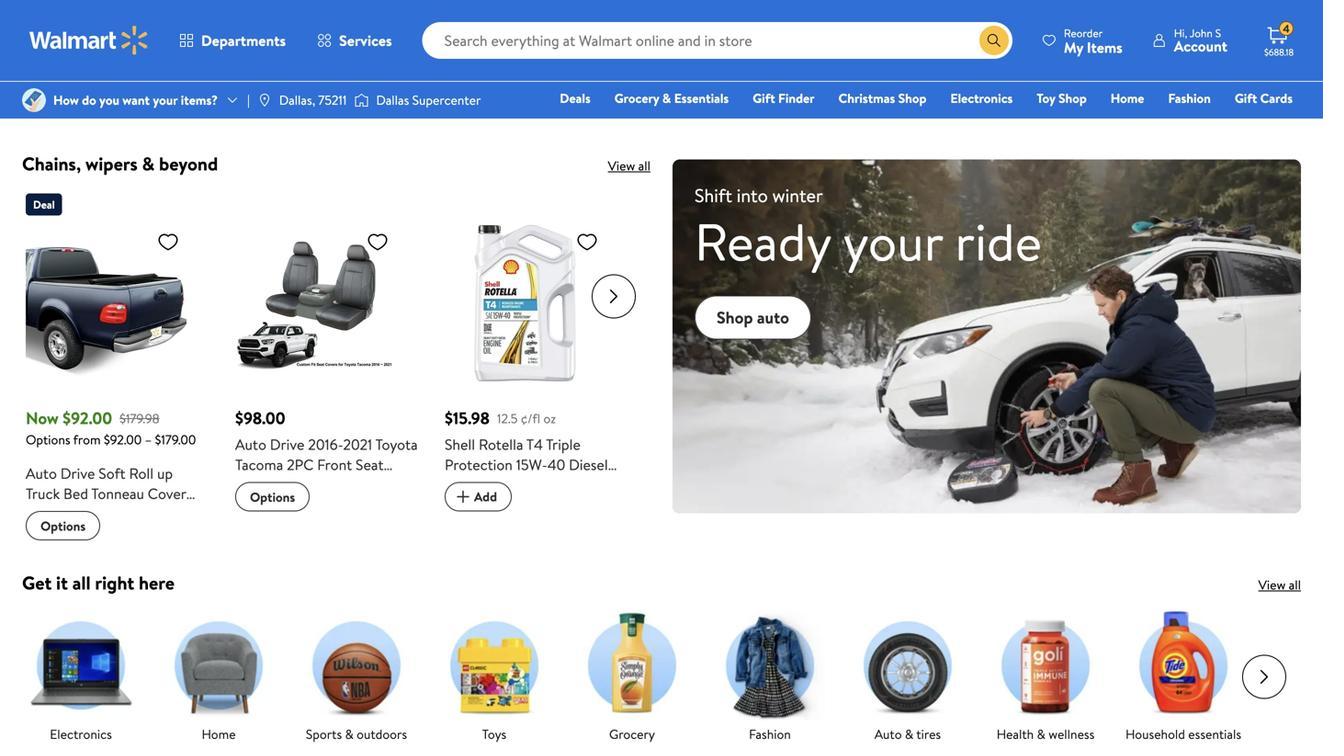 Task type: locate. For each thing, give the bounding box(es) containing it.
walmart+ link
[[1230, 114, 1302, 134]]

drive left soft
[[60, 464, 95, 484]]

truck
[[26, 484, 60, 504]]

0 vertical spatial view all
[[608, 157, 651, 175]]

$92.00
[[63, 407, 112, 430], [104, 431, 142, 449]]

household
[[1126, 726, 1186, 743]]

drive down $98.00
[[270, 435, 305, 455]]

0 horizontal spatial options link
[[26, 511, 100, 541]]

gift left finder
[[753, 89, 776, 107]]

1 horizontal spatial view all link
[[1259, 576, 1302, 594]]

health & wellness
[[997, 726, 1095, 743]]

1 vertical spatial bed
[[26, 544, 51, 565]]

1 horizontal spatial drive
[[270, 435, 305, 455]]

1 horizontal spatial view all
[[1259, 576, 1302, 594]]

bed up get on the bottom left
[[26, 544, 51, 565]]

electronics
[[951, 89, 1013, 107], [50, 726, 112, 743]]

reorder
[[1064, 25, 1104, 41]]

auto left tires
[[875, 726, 902, 743]]

2 horizontal spatial shop
[[1059, 89, 1087, 107]]

0 horizontal spatial home
[[202, 726, 236, 743]]

0 vertical spatial electronics
[[951, 89, 1013, 107]]

dallas
[[376, 91, 409, 109]]

next slide for hero3across list image
[[592, 275, 636, 319]]

0 horizontal spatial product group
[[26, 186, 210, 565]]

0 horizontal spatial auto
[[26, 464, 57, 484]]

shop right christmas
[[899, 89, 927, 107]]

seat
[[356, 455, 384, 475]]

gallon
[[523, 475, 564, 495]]

s
[[1216, 25, 1222, 41]]

fashion
[[1169, 89, 1212, 107], [749, 726, 791, 743]]

auto inside auto drive soft roll up truck bed tonneau cover fits 2004-2014 f150 & 2006-2014 mark lt 5.5ft bed (67")
[[26, 464, 57, 484]]

2014
[[92, 504, 123, 524], [65, 524, 95, 544]]

0 vertical spatial options
[[26, 431, 70, 449]]

2 horizontal spatial sponsored
[[1251, 101, 1302, 116]]

0 horizontal spatial view
[[608, 157, 636, 175]]

$688.18
[[1265, 46, 1295, 58]]

1 horizontal spatial  image
[[354, 91, 369, 109]]

1 vertical spatial view all link
[[1259, 576, 1302, 594]]

cover left 'kit'
[[235, 475, 274, 495]]

hi,
[[1175, 25, 1188, 41]]

1 horizontal spatial fashion link
[[1161, 88, 1220, 108]]

drive
[[270, 435, 305, 455], [60, 464, 95, 484]]

grocery
[[615, 89, 660, 107], [610, 726, 655, 743]]

0 horizontal spatial home link
[[164, 611, 274, 743]]

add button
[[445, 482, 512, 512]]

auto & tires link
[[853, 611, 964, 743]]

shop for toy shop
[[1059, 89, 1087, 107]]

registry link
[[1074, 114, 1137, 134]]

& right "f150"
[[160, 504, 170, 524]]

1 vertical spatial view all
[[1259, 576, 1302, 594]]

sponsored down $688.18
[[1251, 101, 1302, 116]]

services
[[339, 30, 392, 51]]

0 horizontal spatial your
[[153, 91, 178, 109]]

options down the now
[[26, 431, 70, 449]]

1 horizontal spatial auto
[[235, 435, 267, 455]]

& right health
[[1038, 726, 1046, 743]]

&
[[663, 89, 671, 107], [142, 151, 155, 177], [160, 504, 170, 524], [345, 726, 354, 743], [906, 726, 914, 743], [1038, 726, 1046, 743]]

1 vertical spatial drive
[[60, 464, 95, 484]]

essentials
[[675, 89, 729, 107]]

2 product group from the left
[[235, 186, 419, 541]]

view all link for chains, wipers & beyond
[[608, 157, 651, 175]]

1 gift from the left
[[753, 89, 776, 107]]

1 sponsored from the left
[[383, 101, 434, 116]]

40
[[548, 455, 566, 475]]

shop auto
[[717, 306, 790, 329]]

$92.00 up 'from'
[[63, 407, 112, 430]]

product group containing $15.98
[[445, 186, 629, 541]]

0 vertical spatial $92.00
[[63, 407, 112, 430]]

shell
[[445, 435, 475, 455]]

bed right truck
[[63, 484, 88, 504]]

2021
[[343, 435, 373, 455]]

2 horizontal spatial all
[[1290, 576, 1302, 594]]

your
[[153, 91, 178, 109], [844, 206, 943, 277]]

2004-
[[52, 504, 92, 524]]

electronics link
[[943, 88, 1022, 108], [26, 611, 136, 743]]

all
[[639, 157, 651, 175], [72, 570, 91, 596], [1290, 576, 1302, 594]]

protection
[[445, 455, 513, 475]]

1 horizontal spatial options link
[[235, 482, 310, 512]]

sponsored right finder
[[817, 101, 868, 116]]

 image
[[22, 88, 46, 112]]

 image right "|"
[[257, 93, 272, 108]]

toy shop link
[[1029, 88, 1096, 108]]

0 horizontal spatial electronics
[[50, 726, 112, 743]]

& for health
[[1038, 726, 1046, 743]]

auto for auto drive soft roll up truck bed tonneau cover fits 2004-2014 f150 & 2006-2014 mark lt 5.5ft bed (67")
[[26, 464, 57, 484]]

shop right toy
[[1059, 89, 1087, 107]]

0 horizontal spatial view all
[[608, 157, 651, 175]]

how
[[53, 91, 79, 109]]

& left tires
[[906, 726, 914, 743]]

1 vertical spatial view
[[1259, 576, 1287, 594]]

1 horizontal spatial electronics link
[[943, 88, 1022, 108]]

view all link for get it all right here
[[1259, 576, 1302, 594]]

1 vertical spatial electronics link
[[26, 611, 136, 743]]

cover up 5.5ft on the left bottom
[[148, 484, 186, 504]]

auto drive soft roll up truck bed tonneau cover fits 2004-2014 f150 & 2006-2014 mark lt 5.5ft bed (67")
[[26, 464, 187, 565]]

0 horizontal spatial sponsored
[[383, 101, 434, 116]]

1 vertical spatial auto
[[26, 464, 57, 484]]

2 horizontal spatial auto
[[875, 726, 902, 743]]

0 vertical spatial view
[[608, 157, 636, 175]]

1 horizontal spatial home link
[[1103, 88, 1153, 108]]

 image
[[354, 91, 369, 109], [257, 93, 272, 108]]

0 horizontal spatial drive
[[60, 464, 95, 484]]

0 horizontal spatial fashion link
[[715, 611, 826, 743]]

0 vertical spatial electronics link
[[943, 88, 1022, 108]]

options link down tacoma
[[235, 482, 310, 512]]

1 horizontal spatial bed
[[63, 484, 88, 504]]

home
[[1111, 89, 1145, 107], [202, 726, 236, 743]]

shop
[[899, 89, 927, 107], [1059, 89, 1087, 107], [717, 306, 753, 329]]

all for right
[[1290, 576, 1302, 594]]

supercenter
[[412, 91, 481, 109]]

view all link
[[608, 157, 651, 175], [1259, 576, 1302, 594]]

0 horizontal spatial cover
[[148, 484, 186, 504]]

diesel
[[569, 455, 608, 475]]

0 vertical spatial bed
[[63, 484, 88, 504]]

1 horizontal spatial view
[[1259, 576, 1287, 594]]

0 vertical spatial your
[[153, 91, 178, 109]]

3 sponsored from the left
[[1251, 101, 1302, 116]]

auto inside "$98.00 auto drive 2016-2021 toyota tacoma 2pc front seat cover kit grey options"
[[235, 435, 267, 455]]

gift left cards
[[1236, 89, 1258, 107]]

& right 'sports'
[[345, 726, 354, 743]]

reorder my items
[[1064, 25, 1123, 57]]

beyond
[[159, 151, 218, 177]]

1 vertical spatial options
[[250, 488, 295, 506]]

$179.98
[[120, 410, 160, 427]]

t4
[[527, 435, 543, 455]]

0 horizontal spatial gift
[[753, 89, 776, 107]]

options inside options link
[[40, 517, 86, 535]]

0 horizontal spatial view all link
[[608, 157, 651, 175]]

auto inside auto & tires link
[[875, 726, 902, 743]]

2014 left "f150"
[[92, 504, 123, 524]]

items?
[[181, 91, 218, 109]]

gift finder
[[753, 89, 815, 107]]

3 product group from the left
[[445, 186, 629, 541]]

1 horizontal spatial your
[[844, 206, 943, 277]]

options inside "$98.00 auto drive 2016-2021 toyota tacoma 2pc front seat cover kit grey options"
[[250, 488, 295, 506]]

one debit link
[[1144, 114, 1223, 134]]

my
[[1064, 37, 1084, 57]]

$98.00 auto drive 2016-2021 toyota tacoma 2pc front seat cover kit grey options
[[235, 407, 418, 506]]

Search search field
[[423, 22, 1013, 59]]

soft
[[99, 464, 126, 484]]

& for auto
[[906, 726, 914, 743]]

shop left auto
[[717, 306, 753, 329]]

options up (67")
[[40, 517, 86, 535]]

1 horizontal spatial product group
[[235, 186, 419, 541]]

0 vertical spatial fashion
[[1169, 89, 1212, 107]]

–
[[145, 431, 152, 449]]

1 vertical spatial fashion
[[749, 726, 791, 743]]

fashion link
[[1161, 88, 1220, 108], [715, 611, 826, 743]]

triple
[[546, 435, 581, 455]]

0 vertical spatial view all link
[[608, 157, 651, 175]]

view
[[608, 157, 636, 175], [1259, 576, 1287, 594]]

auto drive soft roll up truck bed tonneau cover fits 2004-2014 f150 & 2006-2014 mark lt 5.5ft bed (67") image
[[26, 223, 187, 384]]

1 horizontal spatial electronics
[[951, 89, 1013, 107]]

2 vertical spatial auto
[[875, 726, 902, 743]]

wellness
[[1049, 726, 1095, 743]]

$15.98 12.5 ¢/fl oz shell rotella t4 triple protection 15w-40 diesel motor oil, 1 gallon
[[445, 407, 608, 495]]

1 horizontal spatial home
[[1111, 89, 1145, 107]]

cover inside "$98.00 auto drive 2016-2021 toyota tacoma 2pc front seat cover kit grey options"
[[235, 475, 274, 495]]

view all
[[608, 157, 651, 175], [1259, 576, 1302, 594]]

departments button
[[164, 18, 302, 63]]

product group
[[26, 186, 210, 565], [235, 186, 419, 541], [445, 186, 629, 541]]

2 vertical spatial options
[[40, 517, 86, 535]]

options down tacoma
[[250, 488, 295, 506]]

& left essentials
[[663, 89, 671, 107]]

sponsored right 75211 at the top of the page
[[383, 101, 434, 116]]

0 horizontal spatial  image
[[257, 93, 272, 108]]

household essentials
[[1126, 726, 1242, 743]]

auto down $98.00
[[235, 435, 267, 455]]

& inside "link"
[[345, 726, 354, 743]]

1 vertical spatial home
[[202, 726, 236, 743]]

all for beyond
[[639, 157, 651, 175]]

 image right 75211 at the top of the page
[[354, 91, 369, 109]]

0 horizontal spatial all
[[72, 570, 91, 596]]

1 vertical spatial home link
[[164, 611, 274, 743]]

fits
[[26, 504, 49, 524]]

0 vertical spatial home
[[1111, 89, 1145, 107]]

cover
[[235, 475, 274, 495], [148, 484, 186, 504]]

now $92.00 $179.98 options from $92.00 – $179.00
[[26, 407, 196, 449]]

0 vertical spatial drive
[[270, 435, 305, 455]]

options
[[26, 431, 70, 449], [250, 488, 295, 506], [40, 517, 86, 535]]

add to cart image
[[452, 486, 474, 508]]

0 vertical spatial grocery
[[615, 89, 660, 107]]

& for grocery
[[663, 89, 671, 107]]

1 vertical spatial electronics
[[50, 726, 112, 743]]

gift inside gift cards registry
[[1236, 89, 1258, 107]]

1 horizontal spatial sponsored
[[817, 101, 868, 116]]

1 horizontal spatial cover
[[235, 475, 274, 495]]

gift
[[753, 89, 776, 107], [1236, 89, 1258, 107]]

view all for get it all right here
[[1259, 576, 1302, 594]]

0 horizontal spatial bed
[[26, 544, 51, 565]]

1 vertical spatial fashion link
[[715, 611, 826, 743]]

christmas shop link
[[831, 88, 935, 108]]

1 horizontal spatial gift
[[1236, 89, 1258, 107]]

$98.00
[[235, 407, 286, 430]]

0 vertical spatial auto
[[235, 435, 267, 455]]

2 gift from the left
[[1236, 89, 1258, 107]]

options link up (67")
[[26, 511, 100, 541]]

1 horizontal spatial all
[[639, 157, 651, 175]]

sponsored
[[383, 101, 434, 116], [817, 101, 868, 116], [1251, 101, 1302, 116]]

auto up fits
[[26, 464, 57, 484]]

2 horizontal spatial product group
[[445, 186, 629, 541]]

0 horizontal spatial electronics link
[[26, 611, 136, 743]]

0 vertical spatial home link
[[1103, 88, 1153, 108]]

$92.00 left –
[[104, 431, 142, 449]]

1 product group from the left
[[26, 186, 210, 565]]

home link
[[1103, 88, 1153, 108], [164, 611, 274, 743]]

gift finder link
[[745, 88, 823, 108]]

1 vertical spatial grocery
[[610, 726, 655, 743]]

1 horizontal spatial shop
[[899, 89, 927, 107]]



Task type: vqa. For each thing, say whether or not it's contained in the screenshot.
THE VIEW associated with Chains, wipers & beyond
yes



Task type: describe. For each thing, give the bounding box(es) containing it.
5.5ft
[[153, 524, 187, 544]]

grocery for grocery
[[610, 726, 655, 743]]

mark
[[99, 524, 131, 544]]

gift cards link
[[1227, 88, 1302, 108]]

1 vertical spatial your
[[844, 206, 943, 277]]

rotella
[[479, 435, 524, 455]]

view for get it all right here
[[1259, 576, 1287, 594]]

items
[[1088, 37, 1123, 57]]

15w-
[[516, 455, 548, 475]]

0 horizontal spatial shop
[[717, 306, 753, 329]]

0 horizontal spatial fashion
[[749, 726, 791, 743]]

view for chains, wipers & beyond
[[608, 157, 636, 175]]

departments
[[201, 30, 286, 51]]

want
[[123, 91, 150, 109]]

get
[[22, 570, 52, 596]]

1 vertical spatial $92.00
[[104, 431, 142, 449]]

grocery & essentials
[[615, 89, 729, 107]]

get it all right here
[[22, 570, 175, 596]]

1
[[514, 475, 519, 495]]

& right wipers
[[142, 151, 155, 177]]

christmas
[[839, 89, 896, 107]]

deal
[[33, 197, 55, 213]]

from
[[73, 431, 101, 449]]

christmas shop
[[839, 89, 927, 107]]

tonneau
[[91, 484, 144, 504]]

¢/fl
[[521, 410, 541, 427]]

right
[[95, 570, 134, 596]]

$179.00
[[155, 431, 196, 449]]

auto & tires
[[875, 726, 942, 743]]

deals
[[560, 89, 591, 107]]

2016-
[[308, 435, 343, 455]]

one debit
[[1153, 115, 1215, 133]]

search icon image
[[987, 33, 1002, 48]]

motor
[[445, 475, 485, 495]]

product group containing $98.00
[[235, 186, 419, 541]]

tacoma
[[235, 455, 283, 475]]

debit
[[1183, 115, 1215, 133]]

grocery link
[[577, 611, 688, 743]]

now
[[26, 407, 59, 430]]

grocery for grocery & essentials
[[615, 89, 660, 107]]

drive inside "$98.00 auto drive 2016-2021 toyota tacoma 2pc front seat cover kit grey options"
[[270, 435, 305, 455]]

cards
[[1261, 89, 1294, 107]]

add
[[474, 488, 497, 506]]

essentials
[[1189, 726, 1242, 743]]

dallas, 75211
[[279, 91, 347, 109]]

you
[[99, 91, 119, 109]]

up
[[157, 464, 173, 484]]

toys
[[482, 726, 507, 743]]

2 sponsored from the left
[[817, 101, 868, 116]]

 image for dallas supercenter
[[354, 91, 369, 109]]

household essentials link
[[1126, 611, 1242, 743]]

gift for finder
[[753, 89, 776, 107]]

one
[[1153, 115, 1180, 133]]

deals link
[[552, 88, 599, 108]]

health
[[997, 726, 1034, 743]]

product group containing now $92.00
[[26, 186, 210, 565]]

$15.98
[[445, 407, 490, 430]]

options inside "now $92.00 $179.98 options from $92.00 – $179.00"
[[26, 431, 70, 449]]

lt
[[135, 524, 149, 544]]

hi, john s account
[[1175, 25, 1228, 56]]

& inside auto drive soft roll up truck bed tonneau cover fits 2004-2014 f150 & 2006-2014 mark lt 5.5ft bed (67")
[[160, 504, 170, 524]]

add to favorites list, auto drive 2016-2021 toyota tacoma 2pc front seat cover kit grey image
[[367, 230, 389, 253]]

 image for dallas, 75211
[[257, 93, 272, 108]]

registry
[[1082, 115, 1129, 133]]

|
[[247, 91, 250, 109]]

drive inside auto drive soft roll up truck bed tonneau cover fits 2004-2014 f150 & 2006-2014 mark lt 5.5ft bed (67")
[[60, 464, 95, 484]]

toyota
[[376, 435, 418, 455]]

chains,
[[22, 151, 81, 177]]

add to favorites list, shell rotella t4 triple protection 15w-40 diesel motor oil, 1 gallon image
[[576, 230, 599, 253]]

view all for chains, wipers & beyond
[[608, 157, 651, 175]]

cover inside auto drive soft roll up truck bed tonneau cover fits 2004-2014 f150 & 2006-2014 mark lt 5.5ft bed (67")
[[148, 484, 186, 504]]

kit
[[277, 475, 295, 495]]

walmart image
[[29, 26, 149, 55]]

oil,
[[488, 475, 511, 495]]

john
[[1190, 25, 1213, 41]]

grocery & essentials link
[[607, 88, 738, 108]]

chains, wipers & beyond
[[22, 151, 218, 177]]

dallas,
[[279, 91, 315, 109]]

toy
[[1037, 89, 1056, 107]]

ride
[[956, 206, 1043, 277]]

it
[[56, 570, 68, 596]]

sports
[[306, 726, 342, 743]]

gift for cards
[[1236, 89, 1258, 107]]

add to favorites list, auto drive soft roll up truck bed tonneau cover fits 2004-2014 f150 & 2006-2014 mark lt 5.5ft bed (67") image
[[157, 230, 179, 253]]

2014 left the mark at the left bottom of page
[[65, 524, 95, 544]]

4
[[1284, 21, 1291, 37]]

toys link
[[439, 611, 550, 743]]

do
[[82, 91, 96, 109]]

auto for auto & tires
[[875, 726, 902, 743]]

Walmart Site-Wide search field
[[423, 22, 1013, 59]]

walmart+
[[1239, 115, 1294, 133]]

(67")
[[54, 544, 84, 565]]

2pc
[[287, 455, 314, 475]]

auto
[[757, 306, 790, 329]]

account
[[1175, 36, 1228, 56]]

gift cards registry
[[1082, 89, 1294, 133]]

how do you want your items?
[[53, 91, 218, 109]]

toy shop
[[1037, 89, 1087, 107]]

f150
[[126, 504, 156, 524]]

tires
[[917, 726, 942, 743]]

& for sports
[[345, 726, 354, 743]]

sports & outdoors link
[[302, 611, 412, 743]]

auto drive 2016-2021 toyota tacoma 2pc front seat cover kit grey image
[[235, 223, 396, 384]]

1 horizontal spatial fashion
[[1169, 89, 1212, 107]]

75211
[[318, 91, 347, 109]]

services button
[[302, 18, 408, 63]]

next slide for departmentsgrid list image
[[1243, 655, 1287, 699]]

shell rotella t4 triple protection 15w-40 diesel motor oil, 1 gallon image
[[445, 223, 606, 384]]

here
[[139, 570, 175, 596]]

shop auto link
[[695, 296, 812, 340]]

health & wellness link
[[991, 611, 1101, 743]]

2006-
[[26, 524, 65, 544]]

0 vertical spatial fashion link
[[1161, 88, 1220, 108]]

ready your ride
[[695, 206, 1043, 277]]

shop for christmas shop
[[899, 89, 927, 107]]

dallas supercenter
[[376, 91, 481, 109]]



